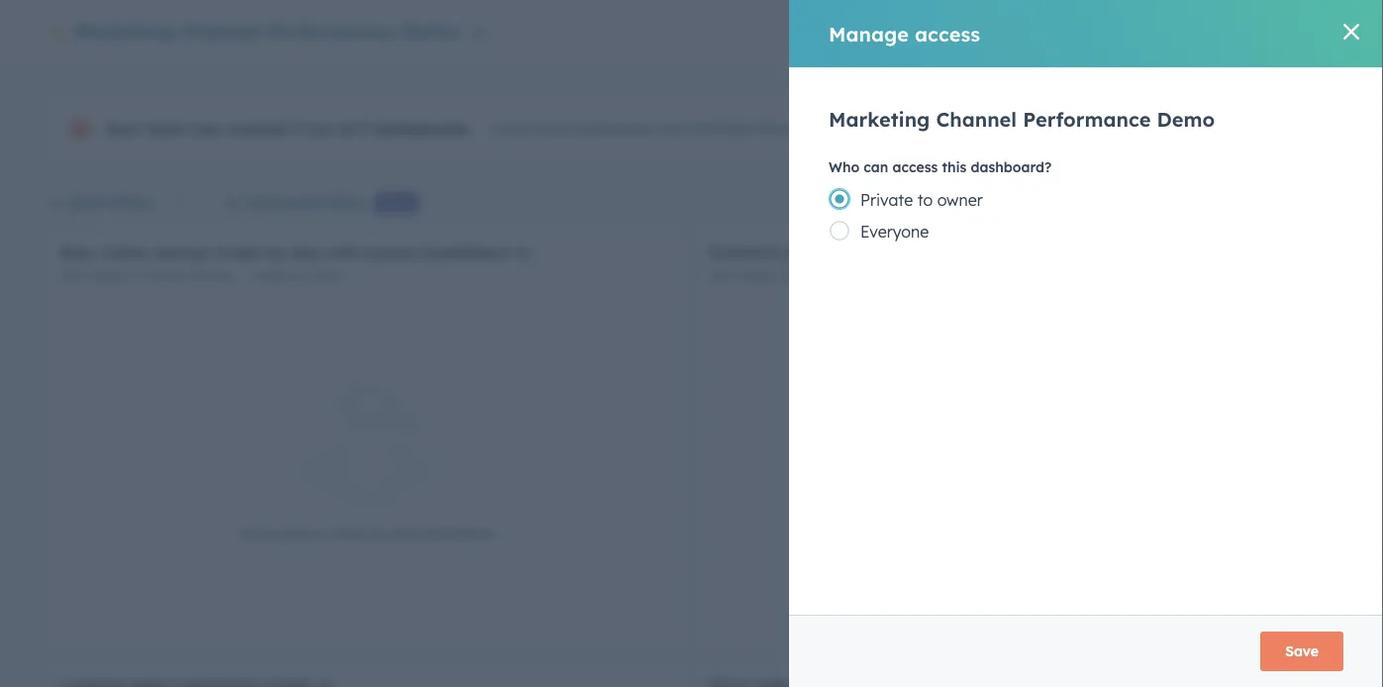 Task type: locate. For each thing, give the bounding box(es) containing it.
last
[[166, 268, 186, 283], [816, 268, 836, 283]]

the
[[145, 268, 163, 283], [794, 268, 812, 283]]

0 vertical spatial dashboards
[[574, 120, 652, 137]]

in
[[129, 268, 141, 283], [779, 268, 791, 283]]

1 horizontal spatial to
[[918, 190, 933, 210]]

by inside "contacts most recently created by source date range: in the last 30 days"
[[962, 242, 982, 262]]

with left crm
[[656, 120, 683, 137]]

dashboard
[[931, 24, 992, 39]]

0 horizontal spatial 3
[[292, 119, 301, 139]]

0 vertical spatial created
[[226, 119, 287, 139]]

this right for
[[393, 525, 416, 542]]

1 last from the left
[[166, 268, 186, 283]]

the down most
[[794, 268, 812, 283]]

1 vertical spatial dashboards
[[1015, 194, 1097, 211]]

out
[[307, 119, 333, 139]]

marketing
[[73, 18, 175, 43], [829, 107, 930, 132]]

with
[[656, 120, 683, 137], [325, 242, 359, 262]]

private
[[861, 190, 913, 210]]

demo
[[402, 18, 460, 43], [1157, 107, 1215, 132]]

created down everyone on the right of page
[[897, 242, 957, 262]]

1 vertical spatial manage
[[955, 194, 1011, 211]]

demo inside popup button
[[402, 18, 460, 43]]

frequency: daily
[[250, 268, 343, 283]]

1 vertical spatial this
[[393, 525, 416, 542]]

0 horizontal spatial days
[[206, 268, 233, 283]]

1 days from the left
[[206, 268, 233, 283]]

marketing inside popup button
[[73, 18, 175, 43]]

source
[[364, 242, 416, 262], [986, 242, 1039, 262]]

3 right of
[[359, 119, 369, 139]]

3 left out
[[292, 119, 301, 139]]

date down new
[[59, 268, 87, 283]]

of
[[338, 119, 354, 139]]

0 horizontal spatial this
[[393, 525, 416, 542]]

filters inside button
[[113, 193, 153, 211]]

demo down share popup button
[[1157, 107, 1215, 132]]

demo up dashboards.
[[402, 18, 460, 43]]

created
[[226, 119, 287, 139], [897, 242, 957, 262]]

2 range: from the left
[[740, 268, 775, 283]]

manage for manage dashboards
[[955, 194, 1011, 211]]

1 horizontal spatial 30
[[839, 268, 852, 283]]

marketing channel performance demo button
[[73, 16, 486, 45]]

1 filters from the left
[[113, 193, 153, 211]]

0 horizontal spatial the
[[145, 268, 163, 283]]

marketing up can
[[829, 107, 930, 132]]

1 horizontal spatial date
[[709, 268, 736, 283]]

to
[[918, 190, 933, 210], [316, 525, 329, 542]]

contacts
[[709, 242, 779, 262]]

1 horizontal spatial 3
[[359, 119, 369, 139]]

last inside new visitor session totals by day with source breakdown element
[[166, 268, 186, 283]]

30 inside new visitor session totals by day with source breakdown element
[[189, 268, 203, 283]]

filters left beta
[[328, 193, 368, 211]]

1 horizontal spatial dashboards
[[1015, 194, 1097, 211]]

breakdown
[[421, 242, 510, 262]]

crm
[[687, 120, 718, 137]]

access
[[915, 21, 980, 46], [893, 158, 938, 176]]

1 date from the left
[[59, 268, 87, 283]]

1 vertical spatial demo
[[1157, 107, 1215, 132]]

days down totals
[[206, 268, 233, 283]]

created for 3
[[226, 119, 287, 139]]

2 days from the left
[[856, 268, 882, 283]]

date down contacts
[[709, 268, 736, 283]]

1 horizontal spatial range:
[[740, 268, 775, 283]]

with up daily
[[325, 242, 359, 262]]

the down session
[[145, 268, 163, 283]]

1 horizontal spatial marketing channel performance demo
[[829, 107, 1215, 132]]

1 horizontal spatial this
[[942, 158, 967, 176]]

0 horizontal spatial manage
[[829, 21, 909, 46]]

filters
[[113, 193, 153, 211], [328, 193, 368, 211]]

2 the from the left
[[794, 268, 812, 283]]

channel inside popup button
[[181, 18, 262, 43]]

by
[[266, 242, 286, 262], [962, 242, 982, 262]]

new
[[59, 242, 94, 262]]

manage for manage access
[[829, 21, 909, 46]]

actions
[[1058, 24, 1100, 39]]

marketing channel performance demo
[[73, 18, 460, 43], [829, 107, 1215, 132]]

manage
[[829, 21, 909, 46], [955, 194, 1011, 211]]

by down owner
[[962, 242, 982, 262]]

can
[[864, 158, 889, 176]]

range: down contacts
[[740, 268, 775, 283]]

range:
[[90, 268, 125, 283], [740, 268, 775, 283]]

1 vertical spatial performance
[[1023, 107, 1151, 132]]

no sources to show for this time frame.
[[239, 525, 496, 542]]

marketing channel performance demo inside popup button
[[73, 18, 460, 43]]

1 horizontal spatial in
[[779, 268, 791, 283]]

1 horizontal spatial marketing
[[829, 107, 930, 132]]

last inside "contacts most recently created by source date range: in the last 30 days"
[[816, 268, 836, 283]]

range: inside new visitor session totals by day with source breakdown element
[[90, 268, 125, 283]]

30 down recently
[[839, 268, 852, 283]]

1 horizontal spatial last
[[816, 268, 836, 283]]

1 by from the left
[[266, 242, 286, 262]]

created right the has
[[226, 119, 287, 139]]

performance down actions popup button
[[1023, 107, 1151, 132]]

manage inside "button"
[[955, 194, 1011, 211]]

share button
[[1140, 16, 1218, 48]]

1 horizontal spatial days
[[856, 268, 882, 283]]

sources
[[262, 525, 312, 542]]

0 vertical spatial access
[[915, 21, 980, 46]]

1 range: from the left
[[90, 268, 125, 283]]

marketing up your on the top left of page
[[73, 18, 175, 43]]

frequency:
[[250, 268, 311, 283]]

last down session
[[166, 268, 186, 283]]

by up frequency: on the left top
[[266, 242, 286, 262]]

days down recently
[[856, 268, 882, 283]]

1 vertical spatial created
[[897, 242, 957, 262]]

filters inside button
[[328, 193, 368, 211]]

0 horizontal spatial created
[[226, 119, 287, 139]]

1 vertical spatial marketing channel performance demo
[[829, 107, 1215, 132]]

dashboards.
[[374, 119, 473, 139]]

visitor
[[99, 242, 149, 262]]

last down most
[[816, 268, 836, 283]]

0 horizontal spatial date
[[59, 268, 87, 283]]

performance
[[268, 18, 396, 43], [1023, 107, 1151, 132]]

2 last from the left
[[816, 268, 836, 283]]

0 vertical spatial this
[[942, 158, 967, 176]]

1 vertical spatial with
[[325, 242, 359, 262]]

0 horizontal spatial marketing
[[73, 18, 175, 43]]

more
[[537, 120, 571, 137]]

1 horizontal spatial source
[[986, 242, 1039, 262]]

source down manage dashboards "button"
[[986, 242, 1039, 262]]

2 30 from the left
[[839, 268, 852, 283]]

dashboards inside "button"
[[1015, 194, 1097, 211]]

dashboard filters button
[[226, 190, 368, 216]]

range: inside "contacts most recently created by source date range: in the last 30 days"
[[740, 268, 775, 283]]

manage left dashboard
[[829, 21, 909, 46]]

dashboards
[[574, 120, 652, 137], [1015, 194, 1097, 211]]

0 vertical spatial demo
[[402, 18, 460, 43]]

filters right quick
[[113, 193, 153, 211]]

in down visitor
[[129, 268, 141, 283]]

1 horizontal spatial by
[[962, 242, 982, 262]]

2 by from the left
[[962, 242, 982, 262]]

1 the from the left
[[145, 268, 163, 283]]

30 down session
[[189, 268, 203, 283]]

0 vertical spatial with
[[656, 120, 683, 137]]

in down most
[[779, 268, 791, 283]]

actions button
[[1042, 16, 1128, 48]]

quick filters
[[68, 193, 153, 211]]

in inside "contacts most recently created by source date range: in the last 30 days"
[[779, 268, 791, 283]]

team
[[146, 119, 187, 139]]

create dashboard button
[[874, 16, 1030, 48]]

2 filters from the left
[[328, 193, 368, 211]]

2 in from the left
[[779, 268, 791, 283]]

0 horizontal spatial range:
[[90, 268, 125, 283]]

manage access
[[829, 21, 980, 46]]

this
[[942, 158, 967, 176], [393, 525, 416, 542]]

0 vertical spatial channel
[[181, 18, 262, 43]]

dashboards down dashboard?
[[1015, 194, 1097, 211]]

1 vertical spatial channel
[[936, 107, 1017, 132]]

0 horizontal spatial source
[[364, 242, 416, 262]]

source down beta
[[364, 242, 416, 262]]

2 date from the left
[[709, 268, 736, 283]]

to inside new visitor session totals by day with source breakdown element
[[316, 525, 329, 542]]

0 horizontal spatial with
[[325, 242, 359, 262]]

suite
[[721, 120, 754, 137]]

1 in from the left
[[129, 268, 141, 283]]

0 horizontal spatial 30
[[189, 268, 203, 283]]

quick
[[68, 193, 108, 211]]

dashboard?
[[971, 158, 1052, 176]]

beta
[[383, 197, 410, 209]]

0 horizontal spatial demo
[[402, 18, 460, 43]]

1 vertical spatial marketing
[[829, 107, 930, 132]]

created inside "contacts most recently created by source date range: in the last 30 days"
[[897, 242, 957, 262]]

0 horizontal spatial filters
[[113, 193, 153, 211]]

your team has created 3 out of 3 dashboards.
[[104, 119, 473, 139]]

your
[[104, 119, 141, 139]]

1 horizontal spatial the
[[794, 268, 812, 283]]

this inside new visitor session totals by day with source breakdown element
[[393, 525, 416, 542]]

1 horizontal spatial manage
[[955, 194, 1011, 211]]

performance up out
[[268, 18, 396, 43]]

30
[[189, 268, 203, 283], [839, 268, 852, 283]]

manage down dashboard?
[[955, 194, 1011, 211]]

0 vertical spatial marketing
[[73, 18, 175, 43]]

to left owner
[[918, 190, 933, 210]]

0 horizontal spatial in
[[129, 268, 141, 283]]

to left "show"
[[316, 525, 329, 542]]

range: down visitor
[[90, 268, 125, 283]]

0 vertical spatial marketing channel performance demo
[[73, 18, 460, 43]]

0 horizontal spatial channel
[[181, 18, 262, 43]]

this up owner
[[942, 158, 967, 176]]

0 vertical spatial manage
[[829, 21, 909, 46]]

date
[[59, 268, 87, 283], [709, 268, 736, 283]]

1 vertical spatial to
[[316, 525, 329, 542]]

days
[[206, 268, 233, 283], [856, 268, 882, 283]]

channel
[[181, 18, 262, 43], [936, 107, 1017, 132]]

0 horizontal spatial to
[[316, 525, 329, 542]]

0 horizontal spatial marketing channel performance demo
[[73, 18, 460, 43]]

1 30 from the left
[[189, 268, 203, 283]]

0 vertical spatial performance
[[268, 18, 396, 43]]

0 horizontal spatial last
[[166, 268, 186, 283]]

date inside "contacts most recently created by source date range: in the last 30 days"
[[709, 268, 736, 283]]

dashboards right more
[[574, 120, 652, 137]]

3
[[292, 119, 301, 139], [359, 119, 369, 139]]

1 horizontal spatial filters
[[328, 193, 368, 211]]

days inside "contacts most recently created by source date range: in the last 30 days"
[[856, 268, 882, 283]]

0 horizontal spatial by
[[266, 242, 286, 262]]

1 horizontal spatial created
[[897, 242, 957, 262]]

0 horizontal spatial performance
[[268, 18, 396, 43]]

2 source from the left
[[986, 242, 1039, 262]]



Task type: vqa. For each thing, say whether or not it's contained in the screenshot.
APPLIED
no



Task type: describe. For each thing, give the bounding box(es) containing it.
add
[[1247, 24, 1269, 39]]

day
[[291, 242, 321, 262]]

marketing channel performance demo banner
[[48, 10, 1336, 48]]

1 horizontal spatial demo
[[1157, 107, 1215, 132]]

1 horizontal spatial with
[[656, 120, 683, 137]]

unlock more dashboards with crm suite starter.
[[489, 120, 806, 137]]

filters for quick filters
[[113, 193, 153, 211]]

frame.
[[453, 525, 496, 542]]

create dashboard
[[891, 24, 992, 39]]

date range: in the last 30 days
[[59, 268, 233, 283]]

share
[[1157, 24, 1189, 39]]

contacts most recently created by source element
[[697, 229, 1337, 652]]

manage dashboards button
[[955, 191, 1097, 215]]

new visitor session totals by day with source breakdown element
[[48, 229, 687, 652]]

add report
[[1247, 24, 1307, 39]]

totals
[[216, 242, 261, 262]]

quick filters button
[[48, 190, 153, 216]]

created for by
[[897, 242, 957, 262]]

recently
[[828, 242, 892, 262]]

everyone
[[861, 222, 929, 242]]

daily
[[315, 268, 343, 283]]

performance inside popup button
[[268, 18, 396, 43]]

time
[[420, 525, 449, 542]]

days inside new visitor session totals by day with source breakdown element
[[206, 268, 233, 283]]

no
[[239, 525, 258, 542]]

private to owner
[[861, 190, 983, 210]]

30 inside "contacts most recently created by source date range: in the last 30 days"
[[839, 268, 852, 283]]

show
[[333, 525, 367, 542]]

for
[[371, 525, 389, 542]]

leave comment image
[[317, 679, 333, 687]]

0 horizontal spatial dashboards
[[574, 120, 652, 137]]

new visitor session totals by day with source breakdown
[[59, 242, 510, 262]]

unlock
[[489, 120, 533, 137]]

contacts most recently created by source date range: in the last 30 days
[[709, 242, 1039, 283]]

owner
[[938, 190, 983, 210]]

save
[[1286, 643, 1319, 660]]

by for totals
[[266, 242, 286, 262]]

dashboard
[[247, 193, 323, 211]]

1 vertical spatial access
[[893, 158, 938, 176]]

filters for dashboard filters
[[328, 193, 368, 211]]

the inside new visitor session totals by day with source breakdown element
[[145, 268, 163, 283]]

2 3 from the left
[[359, 119, 369, 139]]

date inside new visitor session totals by day with source breakdown element
[[59, 268, 87, 283]]

1 horizontal spatial channel
[[936, 107, 1017, 132]]

session
[[154, 242, 211, 262]]

has
[[193, 119, 221, 139]]

who
[[829, 158, 860, 176]]

in inside new visitor session totals by day with source breakdown element
[[129, 268, 141, 283]]

starter.
[[758, 120, 806, 137]]

1 3 from the left
[[292, 119, 301, 139]]

1 source from the left
[[364, 242, 416, 262]]

add report button
[[1230, 16, 1336, 48]]

the inside "contacts most recently created by source date range: in the last 30 days"
[[794, 268, 812, 283]]

most
[[784, 242, 823, 262]]

by for created
[[962, 242, 982, 262]]

dashboard filters
[[247, 193, 368, 211]]

who can access this dashboard?
[[829, 158, 1052, 176]]

0 vertical spatial to
[[918, 190, 933, 210]]

source inside "contacts most recently created by source date range: in the last 30 days"
[[986, 242, 1039, 262]]

create
[[891, 24, 928, 39]]

manage dashboards
[[955, 194, 1097, 211]]

1 horizontal spatial performance
[[1023, 107, 1151, 132]]

close image
[[1344, 24, 1360, 40]]

save button
[[1261, 632, 1344, 671]]

report
[[1273, 24, 1307, 39]]



